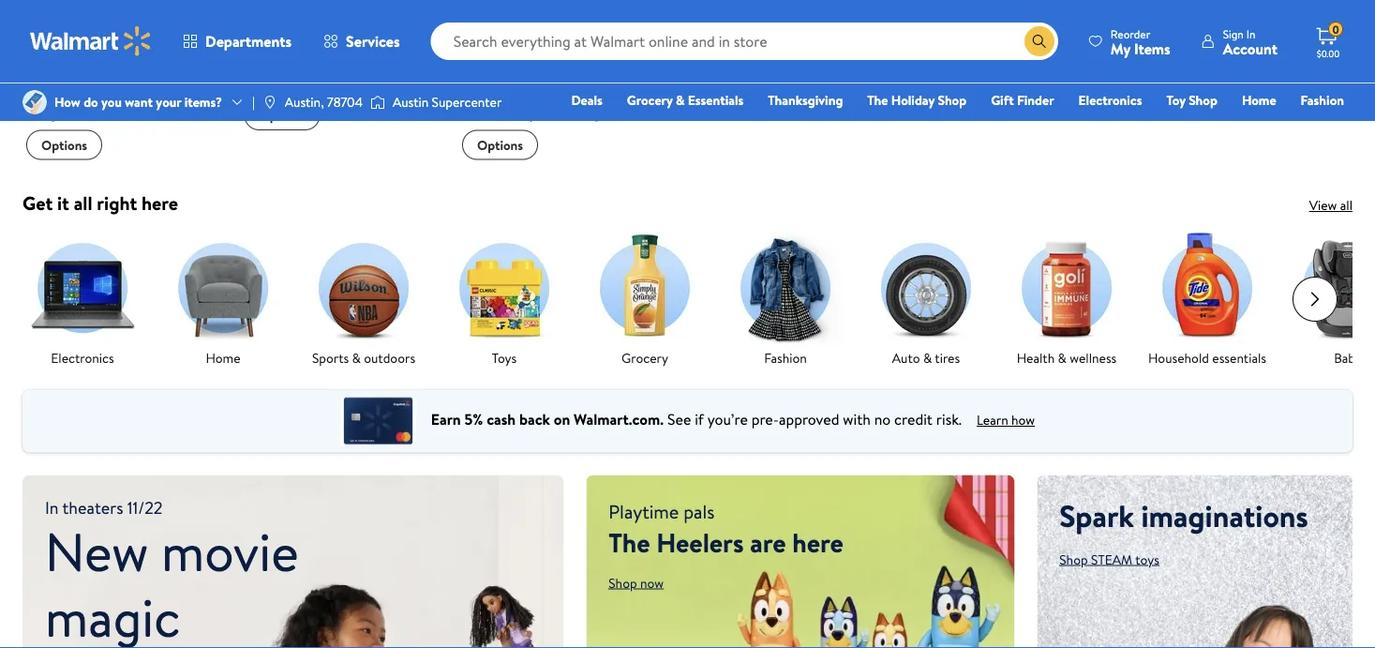 Task type: vqa. For each thing, say whether or not it's contained in the screenshot.
we
no



Task type: locate. For each thing, give the bounding box(es) containing it.
& left tires
[[924, 348, 932, 367]]

by inside beautiful drew chair by drew barrymore, sage
[[601, 81, 616, 102]]

& right health
[[1058, 348, 1067, 367]]

0 horizontal spatial chair
[[294, 72, 329, 93]]

options link down barrymore,
[[462, 130, 538, 160]]

1 horizontal spatial here
[[793, 524, 844, 560]]

 image
[[370, 93, 385, 112]]

product group
[[26, 0, 218, 163], [244, 0, 436, 160], [462, 0, 654, 160]]

0 horizontal spatial all
[[74, 190, 92, 216]]

it
[[57, 190, 69, 216]]

– up deals
[[592, 48, 599, 66]]

back
[[520, 409, 550, 429]]

1 horizontal spatial chair
[[563, 81, 598, 102]]

0 vertical spatial electronics link
[[1071, 90, 1151, 110]]

1 horizontal spatial the
[[868, 91, 889, 109]]

0 vertical spatial the
[[868, 91, 889, 109]]

3 product group from the left
[[462, 0, 654, 160]]

walmart+ link
[[1281, 116, 1353, 136]]

chair inside beautiful drew chair by drew barrymore, sage
[[563, 81, 598, 102]]

how do you want your items?
[[54, 93, 222, 111]]

wrap
[[306, 51, 340, 72]]

beautiful left 6
[[26, 81, 85, 102]]

imaginations
[[1142, 495, 1309, 537]]

0 horizontal spatial beautiful
[[26, 81, 85, 102]]

see
[[668, 409, 691, 429]]

1 vertical spatial the
[[609, 524, 651, 560]]

$0.00
[[1318, 47, 1340, 60]]

beautiful down $198.00
[[244, 51, 303, 72]]

now inside now $49.96 $69.00 options from $49.96 – $59.00
[[26, 23, 60, 47]]

options up supercenter
[[462, 48, 508, 66]]

now
[[26, 23, 60, 47], [462, 23, 496, 47]]

0 horizontal spatial fashion link
[[730, 231, 842, 367]]

by
[[601, 81, 616, 102], [382, 93, 397, 113], [103, 122, 118, 143]]

sage
[[578, 102, 609, 122]]

by right icing
[[103, 122, 118, 143]]

toy shop link
[[1159, 90, 1227, 110]]

beautiful 6 quart programmable slow cooker, white icing by drew barrymore
[[26, 81, 210, 163]]

1 horizontal spatial fashion
[[1301, 91, 1345, 109]]

toys
[[492, 348, 517, 367]]

& for tires
[[924, 348, 932, 367]]

options up how
[[26, 48, 72, 66]]

1 horizontal spatial beautiful
[[244, 51, 303, 72]]

view all
[[1310, 196, 1353, 214]]

fashion
[[1301, 91, 1345, 109], [765, 348, 807, 367]]

1 from from the left
[[75, 48, 103, 66]]

now for $248.00
[[462, 23, 496, 47]]

0 vertical spatial fashion
[[1301, 91, 1345, 109]]

1 vertical spatial fashion
[[765, 348, 807, 367]]

beautiful down now $248.00 $298.00 options from $248.00 – $298.00
[[462, 81, 521, 102]]

drew left barrymore,
[[462, 102, 497, 122]]

gift finder
[[991, 91, 1055, 109]]

shop left steam
[[1060, 550, 1089, 568]]

new
[[45, 515, 149, 588]]

0 horizontal spatial the
[[609, 524, 651, 560]]

1 vertical spatial grocery
[[622, 348, 669, 367]]

from
[[75, 48, 103, 66], [511, 48, 539, 66]]

1 horizontal spatial electronics
[[1079, 91, 1143, 109]]

 image up 'white'
[[23, 90, 47, 114]]

options for right 'options' 'link'
[[477, 136, 523, 154]]

0 horizontal spatial home
[[206, 348, 241, 367]]

$248.00 up deals
[[542, 48, 589, 66]]

beautiful inside beautiful 6 quart programmable slow cooker, white icing by drew barrymore
[[26, 81, 85, 102]]

toys
[[1136, 550, 1160, 568]]

– for $49.96
[[147, 48, 154, 66]]

auto & tires
[[893, 348, 961, 367]]

are
[[750, 524, 786, 560]]

2 horizontal spatial by
[[601, 81, 616, 102]]

home link
[[1234, 90, 1285, 110], [167, 231, 279, 367]]

1 horizontal spatial product group
[[244, 0, 436, 160]]

with
[[843, 409, 871, 429]]

shop right toy
[[1189, 91, 1218, 109]]

$59.00
[[157, 48, 195, 66]]

chair
[[294, 72, 329, 93], [563, 81, 598, 102]]

0 horizontal spatial  image
[[23, 90, 47, 114]]

2 horizontal spatial drew
[[524, 81, 559, 102]]

beautiful inside $198.00 beautiful wrap me up accent chair with removable cushions by drew, cornflower blue
[[244, 51, 303, 72]]

shop now
[[609, 573, 664, 592]]

here right the right
[[142, 190, 178, 216]]

from up beautiful drew chair by drew barrymore, sage
[[511, 48, 539, 66]]

grocery
[[627, 91, 673, 109], [622, 348, 669, 367]]

$49.96 left $69.00
[[64, 23, 113, 47]]

0 horizontal spatial from
[[75, 48, 103, 66]]

beautiful inside beautiful drew chair by drew barrymore, sage
[[462, 81, 521, 102]]

from for $49.96
[[75, 48, 103, 66]]

the left holiday at top
[[868, 91, 889, 109]]

now up how
[[26, 23, 60, 47]]

& left essentials
[[676, 91, 685, 109]]

2 – from the left
[[592, 48, 599, 66]]

thanksgiving
[[768, 91, 843, 109]]

 image for how do you want your items?
[[23, 90, 47, 114]]

0 horizontal spatial now
[[26, 23, 60, 47]]

grocery & essentials link
[[619, 90, 752, 110]]

drew left deals link
[[524, 81, 559, 102]]

– inside now $248.00 $298.00 options from $248.00 – $298.00
[[592, 48, 599, 66]]

fashion registry
[[1129, 91, 1345, 136]]

your
[[156, 93, 181, 111]]

0 horizontal spatial here
[[142, 190, 178, 216]]

0 horizontal spatial electronics link
[[26, 231, 139, 367]]

no
[[875, 409, 891, 429]]

by right the "cushions"
[[382, 93, 397, 113]]

2 product group from the left
[[244, 0, 436, 160]]

2 horizontal spatial product group
[[462, 0, 654, 160]]

$248.00 up beautiful drew chair by drew barrymore, sage
[[500, 23, 561, 47]]

0 vertical spatial here
[[142, 190, 178, 216]]

1 vertical spatial electronics
[[51, 348, 114, 367]]

2 horizontal spatial options link
[[462, 130, 538, 160]]

0 horizontal spatial product group
[[26, 0, 218, 163]]

learn how
[[977, 411, 1036, 429]]

risk.
[[937, 409, 962, 429]]

 image right |
[[262, 95, 277, 110]]

1 product group from the left
[[26, 0, 218, 163]]

movie
[[161, 515, 299, 588]]

spark imaginations
[[1060, 495, 1309, 537]]

walmart+
[[1289, 117, 1345, 136]]

1 horizontal spatial  image
[[262, 95, 277, 110]]

6
[[88, 81, 97, 102]]

beautiful for beautiful 6 quart programmable slow cooker, white icing by drew barrymore
[[26, 81, 85, 102]]

options down barrymore,
[[477, 136, 523, 154]]

services button
[[308, 19, 416, 64]]

fashion up pre-
[[765, 348, 807, 367]]

outdoors
[[364, 348, 416, 367]]

home
[[1243, 91, 1277, 109], [206, 348, 241, 367]]

& inside 'link'
[[1058, 348, 1067, 367]]

now up supercenter
[[462, 23, 496, 47]]

gift finder link
[[983, 90, 1063, 110]]

options for the middle 'options' 'link'
[[259, 106, 305, 124]]

options
[[26, 48, 72, 66], [462, 48, 508, 66], [259, 106, 305, 124], [41, 136, 87, 154], [477, 136, 523, 154]]

grocery for grocery
[[622, 348, 669, 367]]

beautiful for beautiful drew chair by drew barrymore, sage
[[462, 81, 521, 102]]

1 horizontal spatial –
[[592, 48, 599, 66]]

account
[[1224, 38, 1278, 59]]

shop right holiday at top
[[938, 91, 967, 109]]

how
[[1012, 411, 1036, 429]]

you
[[101, 93, 122, 111]]

0 horizontal spatial by
[[103, 122, 118, 143]]

by inside beautiful 6 quart programmable slow cooker, white icing by drew barrymore
[[103, 122, 118, 143]]

spark
[[1060, 495, 1135, 537]]

2 horizontal spatial beautiful
[[462, 81, 521, 102]]

options link down programmable
[[26, 130, 102, 160]]

get
[[23, 190, 53, 216]]

quart
[[100, 81, 139, 102]]

1 vertical spatial home
[[206, 348, 241, 367]]

options right |
[[259, 106, 305, 124]]

1 vertical spatial $298.00
[[602, 48, 649, 66]]

1 horizontal spatial electronics link
[[1071, 90, 1151, 110]]

cooker,
[[159, 102, 210, 122]]

options link
[[244, 100, 320, 130], [26, 130, 102, 160], [462, 130, 538, 160]]

0 vertical spatial $298.00
[[569, 26, 615, 44]]

1 horizontal spatial drew
[[462, 102, 497, 122]]

in
[[1247, 26, 1256, 42]]

options down programmable
[[41, 136, 87, 154]]

1 vertical spatial fashion link
[[730, 231, 842, 367]]

electronics link
[[1071, 90, 1151, 110], [26, 231, 139, 367]]

1 – from the left
[[147, 48, 154, 66]]

& for wellness
[[1058, 348, 1067, 367]]

1 now from the left
[[26, 23, 60, 47]]

from for $248.00
[[511, 48, 539, 66]]

1 horizontal spatial by
[[382, 93, 397, 113]]

deals link
[[563, 90, 611, 110]]

grocery up walmart.com.
[[622, 348, 669, 367]]

0 vertical spatial grocery
[[627, 91, 673, 109]]

1 horizontal spatial home link
[[1234, 90, 1285, 110]]

0 horizontal spatial fashion
[[765, 348, 807, 367]]

$49.96 down $69.00
[[106, 48, 144, 66]]

reorder
[[1111, 26, 1151, 42]]

blue
[[364, 113, 392, 134]]

drew down want
[[122, 122, 157, 143]]

0 vertical spatial $248.00
[[500, 23, 561, 47]]

beautiful
[[244, 51, 303, 72], [26, 81, 85, 102], [462, 81, 521, 102]]

2 now from the left
[[462, 23, 496, 47]]

slow
[[125, 102, 155, 122]]

all right view
[[1341, 196, 1353, 214]]

– inside now $49.96 $69.00 options from $49.96 – $59.00
[[147, 48, 154, 66]]

steam
[[1092, 550, 1133, 568]]

health
[[1017, 348, 1055, 367]]

options link down accent
[[244, 100, 320, 130]]

– for $248.00
[[592, 48, 599, 66]]

0 vertical spatial $49.96
[[64, 23, 113, 47]]

me
[[344, 51, 364, 72]]

heelers
[[657, 524, 744, 560]]

2 from from the left
[[511, 48, 539, 66]]

fashion up walmart+ link
[[1301, 91, 1345, 109]]

austin supercenter
[[393, 93, 502, 111]]

from up 6
[[75, 48, 103, 66]]

0 horizontal spatial –
[[147, 48, 154, 66]]

health & wellness link
[[1011, 231, 1124, 367]]

1 horizontal spatial now
[[462, 23, 496, 47]]

– down $69.00
[[147, 48, 154, 66]]

fashion inside fashion registry
[[1301, 91, 1345, 109]]

$49.96
[[64, 23, 113, 47], [106, 48, 144, 66]]

1 horizontal spatial fashion link
[[1293, 90, 1353, 110]]

here right are
[[793, 524, 844, 560]]

capitalone image
[[340, 397, 416, 445]]

from inside now $49.96 $69.00 options from $49.96 – $59.00
[[75, 48, 103, 66]]

barrymore,
[[501, 102, 574, 122]]

all right "it"
[[74, 190, 92, 216]]

fashion for fashion registry
[[1301, 91, 1345, 109]]

product group containing now $248.00
[[462, 0, 654, 160]]

 image
[[23, 90, 47, 114], [262, 95, 277, 110]]

the up shop now
[[609, 524, 651, 560]]

from inside now $248.00 $298.00 options from $248.00 – $298.00
[[511, 48, 539, 66]]

departments button
[[167, 19, 308, 64]]

drew
[[524, 81, 559, 102], [462, 102, 497, 122], [122, 122, 157, 143]]

by down now $248.00 $298.00 options from $248.00 – $298.00
[[601, 81, 616, 102]]

& right sports
[[352, 348, 361, 367]]

1 horizontal spatial home
[[1243, 91, 1277, 109]]

now inside now $248.00 $298.00 options from $248.00 – $298.00
[[462, 23, 496, 47]]

0 horizontal spatial drew
[[122, 122, 157, 143]]

accent
[[244, 72, 291, 93]]

grocery right sage
[[627, 91, 673, 109]]

1 vertical spatial home link
[[167, 231, 279, 367]]

1 vertical spatial electronics link
[[26, 231, 139, 367]]

 image for austin, 78704
[[262, 95, 277, 110]]

1 horizontal spatial from
[[511, 48, 539, 66]]

wellness
[[1070, 348, 1117, 367]]

electronics
[[1079, 91, 1143, 109], [51, 348, 114, 367]]



Task type: describe. For each thing, give the bounding box(es) containing it.
1 horizontal spatial all
[[1341, 196, 1353, 214]]

health & wellness
[[1017, 348, 1117, 367]]

one
[[1201, 117, 1229, 136]]

options inside now $248.00 $298.00 options from $248.00 – $298.00
[[462, 48, 508, 66]]

reorder my items
[[1111, 26, 1171, 59]]

sports
[[312, 348, 349, 367]]

chair inside $198.00 beautiful wrap me up accent chair with removable cushions by drew, cornflower blue
[[294, 72, 329, 93]]

pre-
[[752, 409, 779, 429]]

& for essentials
[[676, 91, 685, 109]]

one debit
[[1201, 117, 1265, 136]]

registry link
[[1121, 116, 1185, 136]]

if
[[695, 409, 704, 429]]

Search search field
[[431, 23, 1059, 60]]

& for outdoors
[[352, 348, 361, 367]]

approved
[[779, 409, 840, 429]]

programmable
[[26, 102, 122, 122]]

white
[[26, 122, 65, 143]]

holiday
[[892, 91, 935, 109]]

0 vertical spatial home link
[[1234, 90, 1285, 110]]

supercenter
[[432, 93, 502, 111]]

sports & outdoors link
[[308, 231, 420, 367]]

shop inside 'link'
[[1189, 91, 1218, 109]]

1 vertical spatial $49.96
[[106, 48, 144, 66]]

shop steam toys
[[1060, 550, 1160, 568]]

$198.00
[[244, 23, 302, 47]]

sign
[[1224, 26, 1244, 42]]

baby
[[1335, 348, 1363, 367]]

deals
[[572, 91, 603, 109]]

beautiful drew chair by drew barrymore, sage
[[462, 81, 616, 122]]

shop left "now"
[[609, 573, 637, 592]]

next slide for departmentsgrid list image
[[1293, 277, 1338, 322]]

shop steam toys link
[[1060, 550, 1160, 568]]

essentials
[[1213, 348, 1267, 367]]

capital one  earn 5% cash back on walmart.com. see if you're pre-approved with no credit risk. learn how element
[[977, 410, 1036, 430]]

household essentials
[[1149, 348, 1267, 367]]

1 vertical spatial $248.00
[[542, 48, 589, 66]]

how
[[54, 93, 80, 111]]

toys link
[[448, 231, 561, 367]]

the heelers are here
[[609, 524, 844, 560]]

walmart image
[[30, 26, 152, 56]]

drew inside beautiful 6 quart programmable slow cooker, white icing by drew barrymore
[[122, 122, 157, 143]]

0
[[1333, 21, 1340, 37]]

with
[[332, 72, 363, 93]]

now for $49.96
[[26, 23, 60, 47]]

cornflower
[[286, 113, 360, 134]]

1 horizontal spatial options link
[[244, 100, 320, 130]]

|
[[252, 93, 255, 111]]

grocery link
[[589, 231, 702, 367]]

my
[[1111, 38, 1131, 59]]

austin, 78704
[[285, 93, 363, 111]]

learn
[[977, 411, 1009, 429]]

78704
[[327, 93, 363, 111]]

want
[[125, 93, 153, 111]]

services
[[346, 31, 400, 52]]

removable
[[244, 93, 316, 113]]

options for left 'options' 'link'
[[41, 136, 87, 154]]

barrymore
[[26, 143, 96, 163]]

the for the heelers are here
[[609, 524, 651, 560]]

Walmart Site-Wide search field
[[431, 23, 1059, 60]]

cash
[[487, 409, 516, 429]]

items?
[[184, 93, 222, 111]]

departments
[[205, 31, 292, 52]]

0 vertical spatial fashion link
[[1293, 90, 1353, 110]]

get it all right here
[[23, 190, 178, 216]]

product group containing now $49.96
[[26, 0, 218, 163]]

toy
[[1167, 91, 1186, 109]]

now $248.00 $298.00 options from $248.00 – $298.00
[[462, 23, 649, 66]]

fashion for fashion
[[765, 348, 807, 367]]

tires
[[935, 348, 961, 367]]

1 vertical spatial here
[[793, 524, 844, 560]]

$69.00
[[120, 26, 158, 44]]

right
[[97, 190, 137, 216]]

new movie magic
[[45, 515, 299, 648]]

the for the holiday shop
[[868, 91, 889, 109]]

now
[[641, 573, 664, 592]]

debit
[[1232, 117, 1265, 136]]

0 vertical spatial electronics
[[1079, 91, 1143, 109]]

grocery for grocery & essentials
[[627, 91, 673, 109]]

earn 5% cash back on walmart.com. see if you're pre-approved with no credit risk.
[[431, 409, 962, 429]]

you're
[[708, 409, 748, 429]]

0 horizontal spatial options link
[[26, 130, 102, 160]]

grocery & essentials
[[627, 91, 744, 109]]

auto & tires link
[[870, 231, 983, 367]]

walmart.com.
[[574, 409, 664, 429]]

0 horizontal spatial electronics
[[51, 348, 114, 367]]

on
[[554, 409, 570, 429]]

by inside $198.00 beautiful wrap me up accent chair with removable cushions by drew, cornflower blue
[[382, 93, 397, 113]]

magic
[[45, 580, 180, 648]]

one debit link
[[1193, 116, 1273, 136]]

view all link
[[1310, 196, 1353, 214]]

$198.00 beautiful wrap me up accent chair with removable cushions by drew, cornflower blue
[[244, 23, 397, 134]]

shop now link
[[609, 573, 664, 592]]

the holiday shop link
[[859, 90, 976, 110]]

5%
[[465, 409, 483, 429]]

do
[[84, 93, 98, 111]]

0 vertical spatial home
[[1243, 91, 1277, 109]]

austin,
[[285, 93, 324, 111]]

product group containing $198.00
[[244, 0, 436, 160]]

thanksgiving link
[[760, 90, 852, 110]]

search icon image
[[1032, 34, 1047, 49]]

options inside now $49.96 $69.00 options from $49.96 – $59.00
[[26, 48, 72, 66]]

credit
[[895, 409, 933, 429]]

0 horizontal spatial home link
[[167, 231, 279, 367]]



